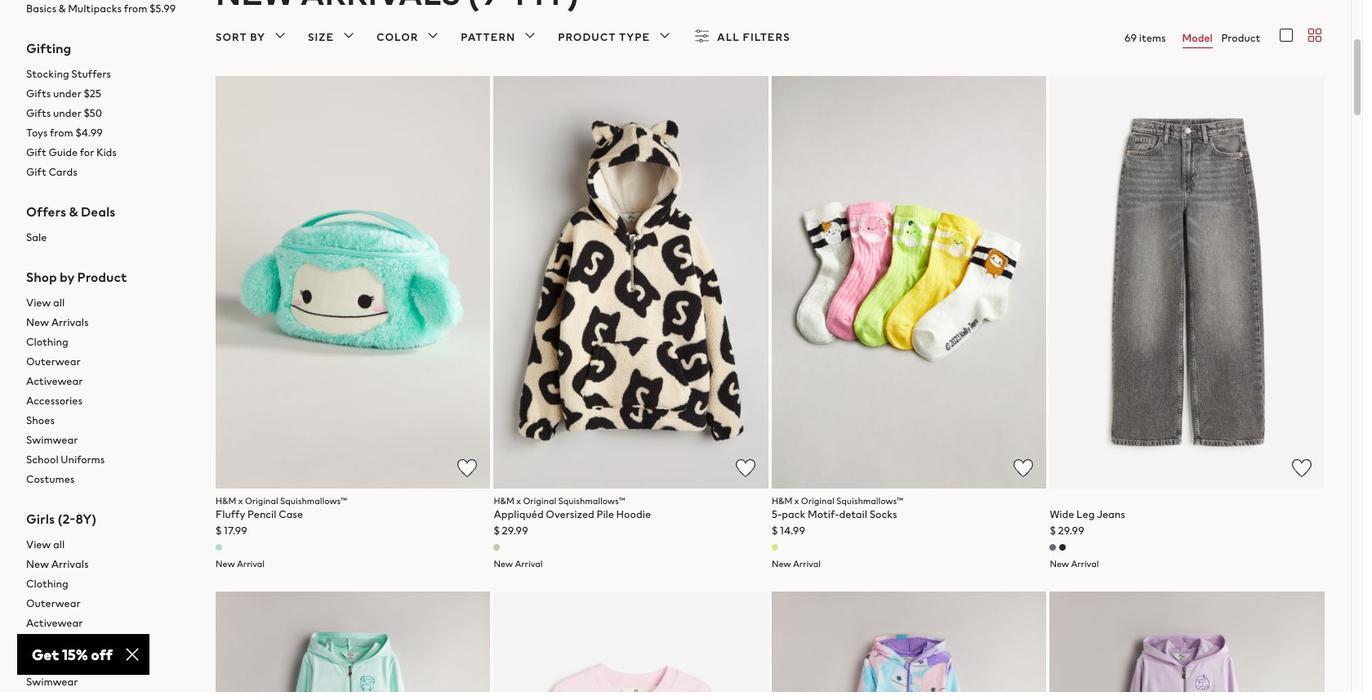 Task type: vqa. For each thing, say whether or not it's contained in the screenshot.
Shop the Swimwear
yes



Task type: describe. For each thing, give the bounding box(es) containing it.
motif-
[[808, 506, 840, 522]]

new down wide
[[1050, 557, 1070, 570]]

x for oversized
[[516, 494, 521, 507]]

toys
[[26, 125, 48, 141]]

pattern button
[[461, 26, 540, 49]]

costumes
[[26, 471, 75, 487]]

wide leg jeans image
[[1050, 76, 1325, 488]]

offers & deals sale
[[26, 202, 115, 245]]

2 shoes link from the top
[[26, 653, 190, 672]]

gift guide for kids link
[[26, 143, 190, 163]]

1 gifts from the top
[[26, 86, 51, 101]]

activewear for girls
[[26, 615, 83, 631]]

(2-
[[57, 509, 75, 529]]

from inside gifting stocking stuffers gifts under $25 gifts under $50 toys from $4.99 gift guide for kids gift cards
[[50, 125, 73, 141]]

socks
[[870, 506, 898, 522]]

1 under from the top
[[53, 86, 81, 101]]

original for pack
[[801, 494, 835, 507]]

all
[[717, 29, 740, 45]]

2 clothing link from the top
[[26, 574, 190, 594]]

by for shop
[[60, 267, 75, 287]]

gifts under $50 link
[[26, 104, 190, 123]]

costumes link
[[26, 470, 190, 489]]

sale
[[26, 230, 47, 245]]

original for oversized
[[523, 494, 557, 507]]

basics & multipacks from $5.99
[[26, 1, 176, 16]]

$ inside the h&m x original squishmallows™ fluffy pencil case $ 17.99
[[216, 523, 222, 538]]

gifts under $25 link
[[26, 84, 190, 104]]

new down appliquéd at left
[[494, 557, 513, 570]]

product for product
[[1222, 30, 1261, 46]]

for
[[80, 145, 94, 160]]

all for by
[[53, 295, 65, 310]]

x for pack
[[795, 494, 800, 507]]

wide
[[1050, 506, 1075, 522]]

sort by button
[[216, 26, 290, 49]]

uniforms
[[61, 452, 105, 467]]

1 outerwear link from the top
[[26, 352, 190, 372]]

kids
[[96, 145, 117, 160]]

2 2-piece velour setmodel image from the left
[[1050, 591, 1325, 692]]

4 new arrival from the left
[[1050, 557, 1099, 570]]

girls
[[26, 509, 55, 529]]

clothing for shop
[[26, 334, 68, 350]]

1 activewear link from the top
[[26, 372, 190, 391]]

guide
[[49, 145, 78, 160]]

patterned pile jumpsuitmodel image
[[772, 591, 1047, 692]]

arrival for $ 17.99
[[237, 557, 265, 570]]

$5.99
[[150, 1, 176, 16]]

stuffers
[[71, 66, 111, 82]]

shop by product view all new arrivals clothing outerwear activewear accessories shoes swimwear school uniforms costumes
[[26, 267, 127, 487]]

pile
[[597, 506, 614, 522]]

gifting stocking stuffers gifts under $25 gifts under $50 toys from $4.99 gift guide for kids gift cards
[[26, 38, 117, 180]]

all filters button
[[693, 26, 791, 49]]

outerwear for girls
[[26, 596, 81, 611]]

color button
[[377, 26, 443, 49]]

h&m for 5-
[[772, 494, 793, 507]]

new inside girls (2-8y) view all new arrivals clothing outerwear activewear accessories shoes swimwear
[[26, 556, 49, 572]]

oversized
[[546, 506, 595, 522]]

arrival for $ 14.99
[[793, 557, 821, 570]]

basics & multipacks from $5.99 link
[[26, 0, 190, 19]]

69
[[1125, 30, 1138, 46]]

1 new arrivals link from the top
[[26, 313, 190, 333]]

sort
[[216, 29, 247, 45]]

x for pencil
[[238, 494, 243, 507]]

new arrival for $ 17.99
[[216, 557, 265, 570]]

5-
[[772, 506, 782, 522]]

$50
[[84, 105, 102, 121]]

items
[[1140, 30, 1167, 46]]

5-pack motif-detail socks link
[[772, 506, 898, 522]]

gifting
[[26, 38, 71, 58]]

hoodie
[[617, 506, 651, 522]]

$ inside h&m x original squishmallows™ 5-pack motif-detail socks $ 14.99
[[772, 523, 778, 538]]

29.99 inside wide leg jeans $ 29.99
[[1059, 523, 1085, 538]]

toys from $4.99 link
[[26, 123, 190, 143]]

basics
[[26, 1, 56, 16]]

new arrival for $ 14.99
[[772, 557, 821, 570]]

appliquéd oversized pile hoodie link
[[494, 506, 651, 522]]

product type
[[558, 29, 650, 45]]

stocking
[[26, 66, 69, 82]]

clothing for girls
[[26, 576, 68, 592]]

4 arrival from the left
[[1072, 557, 1099, 570]]

wide leg jeans $ 29.99
[[1050, 506, 1126, 538]]

outerwear for shop
[[26, 354, 81, 369]]

17.99
[[224, 523, 248, 538]]

offers
[[26, 202, 66, 221]]

all filters
[[717, 29, 791, 45]]

2 accessories link from the top
[[26, 633, 190, 653]]

h&m for fluffy
[[216, 494, 236, 507]]

arrival for $ 29.99
[[515, 557, 543, 570]]

squishmallows™ for case
[[280, 494, 347, 507]]

sale link
[[26, 228, 190, 248]]

new down "14.99"
[[772, 557, 792, 570]]

from inside 'link'
[[124, 1, 147, 16]]



Task type: locate. For each thing, give the bounding box(es) containing it.
clothing down girls
[[26, 576, 68, 592]]

new arrival for $ 29.99
[[494, 557, 543, 570]]

x
[[238, 494, 243, 507], [516, 494, 521, 507], [795, 494, 800, 507]]

0 horizontal spatial 29.99
[[502, 523, 529, 538]]

all down '(2-'
[[53, 537, 65, 552]]

original left pile on the bottom left
[[523, 494, 557, 507]]

2 under from the top
[[53, 105, 81, 121]]

arrivals for by
[[51, 315, 89, 330]]

1 vertical spatial outerwear
[[26, 596, 81, 611]]

0 vertical spatial arrivals
[[51, 315, 89, 330]]

0 horizontal spatial 2-piece velour setmodel image
[[216, 591, 491, 692]]

0 vertical spatial from
[[124, 1, 147, 16]]

0 horizontal spatial original
[[245, 494, 278, 507]]

1 view from the top
[[26, 295, 51, 310]]

1 vertical spatial new arrivals link
[[26, 555, 190, 574]]

$ left 17.99
[[216, 523, 222, 538]]

0 vertical spatial view all link
[[26, 293, 190, 313]]

3 $ from the left
[[772, 523, 778, 538]]

1 all from the top
[[53, 295, 65, 310]]

shoes inside shop by product view all new arrivals clothing outerwear activewear accessories shoes swimwear school uniforms costumes
[[26, 413, 55, 428]]

29.99 down wide
[[1059, 523, 1085, 538]]

0 vertical spatial gift
[[26, 145, 46, 160]]

2 original from the left
[[523, 494, 557, 507]]

arrivals for (2-
[[51, 556, 89, 572]]

detail
[[840, 506, 868, 522]]

0 vertical spatial swimwear link
[[26, 431, 190, 450]]

h&m x original squishmallows™ fluffy pencil case $ 17.99
[[216, 494, 347, 538]]

by inside shop by product view all new arrivals clothing outerwear activewear accessories shoes swimwear school uniforms costumes
[[60, 267, 75, 287]]

activewear inside girls (2-8y) view all new arrivals clothing outerwear activewear accessories shoes swimwear
[[26, 615, 83, 631]]

0 vertical spatial new arrivals link
[[26, 313, 190, 333]]

shoes inside girls (2-8y) view all new arrivals clothing outerwear activewear accessories shoes swimwear
[[26, 654, 55, 670]]

2 all from the top
[[53, 537, 65, 552]]

0 vertical spatial under
[[53, 86, 81, 101]]

arrivals down shop
[[51, 315, 89, 330]]

h&m up "14.99"
[[772, 494, 793, 507]]

3 squishmallows™ from the left
[[837, 494, 903, 507]]

h&m up 17.99
[[216, 494, 236, 507]]

$
[[216, 523, 222, 538], [494, 523, 500, 538], [772, 523, 778, 538], [1050, 523, 1056, 538]]

0 horizontal spatial by
[[60, 267, 75, 287]]

under left the $25
[[53, 86, 81, 101]]

1 vertical spatial by
[[60, 267, 75, 287]]

29.99 down appliquéd at left
[[502, 523, 529, 538]]

swimwear inside shop by product view all new arrivals clothing outerwear activewear accessories shoes swimwear school uniforms costumes
[[26, 432, 78, 448]]

69 items
[[1125, 30, 1167, 46]]

by
[[250, 29, 266, 45], [60, 267, 75, 287]]

by right shop
[[60, 267, 75, 287]]

accessories for shop
[[26, 393, 83, 409]]

clothing
[[26, 334, 68, 350], [26, 576, 68, 592]]

gift down toys
[[26, 145, 46, 160]]

x right 5-
[[795, 494, 800, 507]]

1 vertical spatial activewear link
[[26, 614, 190, 633]]

1 vertical spatial clothing link
[[26, 574, 190, 594]]

product type button
[[558, 26, 675, 49]]

h&m x original squishmallows™ appliquéd oversized pile hoodie $ 29.99
[[494, 494, 651, 538]]

case
[[279, 506, 303, 522]]

arrival
[[237, 557, 265, 570], [515, 557, 543, 570], [793, 557, 821, 570], [1072, 557, 1099, 570]]

2 horizontal spatial squishmallows™
[[837, 494, 903, 507]]

0 vertical spatial gifts
[[26, 86, 51, 101]]

clothing link
[[26, 333, 190, 352], [26, 574, 190, 594]]

1 swimwear link from the top
[[26, 431, 190, 450]]

view all link down "8y)" at the left bottom of the page
[[26, 535, 190, 555]]

0 vertical spatial shoes link
[[26, 411, 190, 431]]

0 vertical spatial accessories
[[26, 393, 83, 409]]

new arrivals link down "8y)" at the left bottom of the page
[[26, 555, 190, 574]]

outerwear
[[26, 354, 81, 369], [26, 596, 81, 611]]

pencil
[[248, 506, 277, 522]]

$ down appliquéd at left
[[494, 523, 500, 538]]

squishmallows™ inside h&m x original squishmallows™ 5-pack motif-detail socks $ 14.99
[[837, 494, 903, 507]]

2 view from the top
[[26, 537, 51, 552]]

by for sort
[[250, 29, 266, 45]]

arrivals inside shop by product view all new arrivals clothing outerwear activewear accessories shoes swimwear school uniforms costumes
[[51, 315, 89, 330]]

& inside the offers & deals sale
[[69, 202, 78, 221]]

arrival down appliquéd at left
[[515, 557, 543, 570]]

accessories link
[[26, 391, 190, 411], [26, 633, 190, 653]]

1 vertical spatial outerwear link
[[26, 594, 190, 614]]

pattern
[[461, 29, 516, 45]]

school uniforms link
[[26, 450, 190, 470]]

0 vertical spatial activewear
[[26, 373, 83, 389]]

new arrival
[[216, 557, 265, 570], [494, 557, 543, 570], [772, 557, 821, 570], [1050, 557, 1099, 570]]

0 horizontal spatial x
[[238, 494, 243, 507]]

2 29.99 from the left
[[1059, 523, 1085, 538]]

1 original from the left
[[245, 494, 278, 507]]

29.99 inside 'h&m x original squishmallows™ appliquéd oversized pile hoodie $ 29.99'
[[502, 523, 529, 538]]

new arrival down 17.99
[[216, 557, 265, 570]]

accessories for girls
[[26, 635, 83, 650]]

squishmallows™ inside the h&m x original squishmallows™ fluffy pencil case $ 17.99
[[280, 494, 347, 507]]

type
[[619, 29, 650, 45]]

new down 17.99
[[216, 557, 235, 570]]

original inside 'h&m x original squishmallows™ appliquéd oversized pile hoodie $ 29.99'
[[523, 494, 557, 507]]

gift cards link
[[26, 163, 190, 182]]

jeans
[[1097, 506, 1126, 522]]

0 vertical spatial outerwear link
[[26, 352, 190, 372]]

new down shop
[[26, 315, 49, 330]]

view all link
[[26, 293, 190, 313], [26, 535, 190, 555]]

new arrivals link down shop
[[26, 313, 190, 333]]

& left deals
[[69, 202, 78, 221]]

2 gift from the top
[[26, 164, 46, 180]]

2 outerwear from the top
[[26, 596, 81, 611]]

all inside girls (2-8y) view all new arrivals clothing outerwear activewear accessories shoes swimwear
[[53, 537, 65, 552]]

all
[[53, 295, 65, 310], [53, 537, 65, 552]]

1 vertical spatial view
[[26, 537, 51, 552]]

0 vertical spatial clothing link
[[26, 333, 190, 352]]

1 activewear from the top
[[26, 373, 83, 389]]

1 vertical spatial gift
[[26, 164, 46, 180]]

2 activewear from the top
[[26, 615, 83, 631]]

size button
[[308, 26, 359, 49]]

5-pack motif-detail socksmodel image
[[772, 76, 1047, 488]]

$ down 5-
[[772, 523, 778, 538]]

3 arrival from the left
[[793, 557, 821, 570]]

1 horizontal spatial from
[[124, 1, 147, 16]]

sort by
[[216, 29, 266, 45]]

filters
[[743, 29, 791, 45]]

$ inside 'h&m x original squishmallows™ appliquéd oversized pile hoodie $ 29.99'
[[494, 523, 500, 538]]

& for basics
[[59, 1, 66, 16]]

size
[[308, 29, 334, 45]]

girls (2-8y) view all new arrivals clothing outerwear activewear accessories shoes swimwear
[[26, 509, 97, 690]]

clothing inside shop by product view all new arrivals clothing outerwear activewear accessories shoes swimwear school uniforms costumes
[[26, 334, 68, 350]]

x inside the h&m x original squishmallows™ fluffy pencil case $ 17.99
[[238, 494, 243, 507]]

under left the $50
[[53, 105, 81, 121]]

3 h&m from the left
[[772, 494, 793, 507]]

2 gifts from the top
[[26, 105, 51, 121]]

cards
[[49, 164, 77, 180]]

0 vertical spatial &
[[59, 1, 66, 16]]

14.99
[[780, 523, 806, 538]]

2 clothing from the top
[[26, 576, 68, 592]]

0 vertical spatial accessories link
[[26, 391, 190, 411]]

2 $ from the left
[[494, 523, 500, 538]]

ribbed jersey topmodel image
[[494, 591, 769, 692]]

new arrival down appliquéd at left
[[494, 557, 543, 570]]

squishmallows™ inside 'h&m x original squishmallows™ appliquéd oversized pile hoodie $ 29.99'
[[558, 494, 625, 507]]

1 shoes link from the top
[[26, 411, 190, 431]]

view inside girls (2-8y) view all new arrivals clothing outerwear activewear accessories shoes swimwear
[[26, 537, 51, 552]]

1 vertical spatial activewear
[[26, 615, 83, 631]]

view
[[26, 295, 51, 310], [26, 537, 51, 552]]

school
[[26, 452, 59, 467]]

2 accessories from the top
[[26, 635, 83, 650]]

2 new arrival from the left
[[494, 557, 543, 570]]

1 $ from the left
[[216, 523, 222, 538]]

1 horizontal spatial 2-piece velour setmodel image
[[1050, 591, 1325, 692]]

2 squishmallows™ from the left
[[558, 494, 625, 507]]

swimwear for shop
[[26, 432, 78, 448]]

swimwear link
[[26, 431, 190, 450], [26, 672, 190, 692]]

view for girls
[[26, 537, 51, 552]]

1 2-piece velour setmodel image from the left
[[216, 591, 491, 692]]

1 arrival from the left
[[237, 557, 265, 570]]

h&m
[[216, 494, 236, 507], [494, 494, 515, 507], [772, 494, 793, 507]]

1 horizontal spatial h&m
[[494, 494, 515, 507]]

fluffy pencil case link
[[216, 506, 303, 522]]

& for offers
[[69, 202, 78, 221]]

swimwear for girls
[[26, 674, 78, 690]]

0 horizontal spatial from
[[50, 125, 73, 141]]

1 clothing from the top
[[26, 334, 68, 350]]

2 h&m from the left
[[494, 494, 515, 507]]

stocking stuffers link
[[26, 65, 190, 84]]

fluffy pencil casemodel image
[[216, 76, 491, 488]]

1 vertical spatial view all link
[[26, 535, 190, 555]]

2 swimwear from the top
[[26, 674, 78, 690]]

model
[[1183, 30, 1213, 46]]

x left the oversized at left
[[516, 494, 521, 507]]

1 vertical spatial arrivals
[[51, 556, 89, 572]]

0 vertical spatial all
[[53, 295, 65, 310]]

squishmallows™ for pile
[[558, 494, 625, 507]]

arrivals
[[51, 315, 89, 330], [51, 556, 89, 572]]

1 vertical spatial clothing
[[26, 576, 68, 592]]

8y)
[[75, 509, 97, 529]]

0 vertical spatial view
[[26, 295, 51, 310]]

0 horizontal spatial h&m
[[216, 494, 236, 507]]

deals
[[81, 202, 115, 221]]

all down shop
[[53, 295, 65, 310]]

h&m inside h&m x original squishmallows™ 5-pack motif-detail socks $ 14.99
[[772, 494, 793, 507]]

1 new arrival from the left
[[216, 557, 265, 570]]

swimwear inside girls (2-8y) view all new arrivals clothing outerwear activewear accessories shoes swimwear
[[26, 674, 78, 690]]

new arrivals link
[[26, 313, 190, 333], [26, 555, 190, 574]]

& right basics
[[59, 1, 66, 16]]

all inside shop by product view all new arrivals clothing outerwear activewear accessories shoes swimwear school uniforms costumes
[[53, 295, 65, 310]]

2 shoes from the top
[[26, 654, 55, 670]]

from up guide
[[50, 125, 73, 141]]

2 view all link from the top
[[26, 535, 190, 555]]

&
[[59, 1, 66, 16], [69, 202, 78, 221]]

1 horizontal spatial squishmallows™
[[558, 494, 625, 507]]

2 activewear link from the top
[[26, 614, 190, 633]]

2 horizontal spatial product
[[1222, 30, 1261, 46]]

1 shoes from the top
[[26, 413, 55, 428]]

product for product type
[[558, 29, 616, 45]]

1 29.99 from the left
[[502, 523, 529, 538]]

new arrival down wide leg jeans $ 29.99
[[1050, 557, 1099, 570]]

appliquéd oversized pile hoodiemodel image
[[494, 76, 769, 488]]

original for pencil
[[245, 494, 278, 507]]

3 original from the left
[[801, 494, 835, 507]]

2 swimwear link from the top
[[26, 672, 190, 692]]

pack
[[782, 506, 806, 522]]

gifts up toys
[[26, 105, 51, 121]]

1 vertical spatial accessories
[[26, 635, 83, 650]]

leg
[[1077, 506, 1095, 522]]

1 vertical spatial swimwear
[[26, 674, 78, 690]]

1 horizontal spatial by
[[250, 29, 266, 45]]

2 horizontal spatial h&m
[[772, 494, 793, 507]]

activewear link
[[26, 372, 190, 391], [26, 614, 190, 633]]

accessories inside shop by product view all new arrivals clothing outerwear activewear accessories shoes swimwear school uniforms costumes
[[26, 393, 83, 409]]

accessories
[[26, 393, 83, 409], [26, 635, 83, 650]]

0 horizontal spatial product
[[77, 267, 127, 287]]

1 vertical spatial shoes
[[26, 654, 55, 670]]

view down shop
[[26, 295, 51, 310]]

2 arrivals from the top
[[51, 556, 89, 572]]

2-piece velour setmodel image
[[216, 591, 491, 692], [1050, 591, 1325, 692]]

1 vertical spatial gifts
[[26, 105, 51, 121]]

$25
[[84, 86, 101, 101]]

view down girls
[[26, 537, 51, 552]]

clothing down shop
[[26, 334, 68, 350]]

arrivals inside girls (2-8y) view all new arrivals clothing outerwear activewear accessories shoes swimwear
[[51, 556, 89, 572]]

view for shop
[[26, 295, 51, 310]]

view inside shop by product view all new arrivals clothing outerwear activewear accessories shoes swimwear school uniforms costumes
[[26, 295, 51, 310]]

1 x from the left
[[238, 494, 243, 507]]

from left "$5.99"
[[124, 1, 147, 16]]

outerwear link
[[26, 352, 190, 372], [26, 594, 190, 614]]

by inside sort by dropdown button
[[250, 29, 266, 45]]

1 outerwear from the top
[[26, 354, 81, 369]]

squishmallows™ for motif-
[[837, 494, 903, 507]]

new arrival down "14.99"
[[772, 557, 821, 570]]

2 horizontal spatial x
[[795, 494, 800, 507]]

color
[[377, 29, 419, 45]]

h&m inside 'h&m x original squishmallows™ appliquéd oversized pile hoodie $ 29.99'
[[494, 494, 515, 507]]

1 vertical spatial all
[[53, 537, 65, 552]]

new inside shop by product view all new arrivals clothing outerwear activewear accessories shoes swimwear school uniforms costumes
[[26, 315, 49, 330]]

gifts down stocking
[[26, 86, 51, 101]]

1 view all link from the top
[[26, 293, 190, 313]]

original left case
[[245, 494, 278, 507]]

gift
[[26, 145, 46, 160], [26, 164, 46, 180]]

product right model
[[1222, 30, 1261, 46]]

& inside 'link'
[[59, 1, 66, 16]]

2 x from the left
[[516, 494, 521, 507]]

outerwear inside girls (2-8y) view all new arrivals clothing outerwear activewear accessories shoes swimwear
[[26, 596, 81, 611]]

swimwear
[[26, 432, 78, 448], [26, 674, 78, 690]]

gifts
[[26, 86, 51, 101], [26, 105, 51, 121]]

2 outerwear link from the top
[[26, 594, 190, 614]]

shoes for girls
[[26, 654, 55, 670]]

product inside shop by product view all new arrivals clothing outerwear activewear accessories shoes swimwear school uniforms costumes
[[77, 267, 127, 287]]

1 arrivals from the top
[[51, 315, 89, 330]]

1 vertical spatial accessories link
[[26, 633, 190, 653]]

1 horizontal spatial &
[[69, 202, 78, 221]]

original left detail
[[801, 494, 835, 507]]

x left pencil
[[238, 494, 243, 507]]

shoes
[[26, 413, 55, 428], [26, 654, 55, 670]]

h&m for appliquéd
[[494, 494, 515, 507]]

multipacks
[[68, 1, 122, 16]]

shoes for shop
[[26, 413, 55, 428]]

1 horizontal spatial original
[[523, 494, 557, 507]]

product left "type"
[[558, 29, 616, 45]]

original
[[245, 494, 278, 507], [523, 494, 557, 507], [801, 494, 835, 507]]

1 vertical spatial from
[[50, 125, 73, 141]]

view all link down sale link
[[26, 293, 190, 313]]

1 swimwear from the top
[[26, 432, 78, 448]]

0 vertical spatial clothing
[[26, 334, 68, 350]]

h&m x original squishmallows™ 5-pack motif-detail socks $ 14.99
[[772, 494, 903, 538]]

gift left cards
[[26, 164, 46, 180]]

shoes link
[[26, 411, 190, 431], [26, 653, 190, 672]]

2 horizontal spatial original
[[801, 494, 835, 507]]

x inside 'h&m x original squishmallows™ appliquéd oversized pile hoodie $ 29.99'
[[516, 494, 521, 507]]

activewear for shop
[[26, 373, 83, 389]]

arrival down 17.99
[[237, 557, 265, 570]]

by right sort
[[250, 29, 266, 45]]

1 vertical spatial under
[[53, 105, 81, 121]]

all for (2-
[[53, 537, 65, 552]]

1 horizontal spatial 29.99
[[1059, 523, 1085, 538]]

new
[[26, 315, 49, 330], [26, 556, 49, 572], [216, 557, 235, 570], [494, 557, 513, 570], [772, 557, 792, 570], [1050, 557, 1070, 570]]

fluffy
[[216, 506, 245, 522]]

clothing inside girls (2-8y) view all new arrivals clothing outerwear activewear accessories shoes swimwear
[[26, 576, 68, 592]]

1 horizontal spatial x
[[516, 494, 521, 507]]

under
[[53, 86, 81, 101], [53, 105, 81, 121]]

2 new arrivals link from the top
[[26, 555, 190, 574]]

1 accessories from the top
[[26, 393, 83, 409]]

product
[[558, 29, 616, 45], [1222, 30, 1261, 46], [77, 267, 127, 287]]

activewear inside shop by product view all new arrivals clothing outerwear activewear accessories shoes swimwear school uniforms costumes
[[26, 373, 83, 389]]

3 x from the left
[[795, 494, 800, 507]]

arrival down "14.99"
[[793, 557, 821, 570]]

1 accessories link from the top
[[26, 391, 190, 411]]

1 h&m from the left
[[216, 494, 236, 507]]

1 squishmallows™ from the left
[[280, 494, 347, 507]]

0 vertical spatial by
[[250, 29, 266, 45]]

0 horizontal spatial &
[[59, 1, 66, 16]]

0 vertical spatial outerwear
[[26, 354, 81, 369]]

original inside h&m x original squishmallows™ 5-pack motif-detail socks $ 14.99
[[801, 494, 835, 507]]

2 arrival from the left
[[515, 557, 543, 570]]

0 horizontal spatial squishmallows™
[[280, 494, 347, 507]]

h&m inside the h&m x original squishmallows™ fluffy pencil case $ 17.99
[[216, 494, 236, 507]]

arrival down wide leg jeans $ 29.99
[[1072, 557, 1099, 570]]

0 vertical spatial activewear link
[[26, 372, 190, 391]]

new down girls
[[26, 556, 49, 572]]

shop
[[26, 267, 57, 287]]

3 new arrival from the left
[[772, 557, 821, 570]]

h&m left the oversized at left
[[494, 494, 515, 507]]

product inside dropdown button
[[558, 29, 616, 45]]

squishmallows™
[[280, 494, 347, 507], [558, 494, 625, 507], [837, 494, 903, 507]]

1 vertical spatial &
[[69, 202, 78, 221]]

$4.99
[[75, 125, 103, 141]]

activewear
[[26, 373, 83, 389], [26, 615, 83, 631]]

arrivals down '(2-'
[[51, 556, 89, 572]]

4 $ from the left
[[1050, 523, 1056, 538]]

1 horizontal spatial product
[[558, 29, 616, 45]]

wide leg jeans link
[[1050, 506, 1126, 522]]

$ inside wide leg jeans $ 29.99
[[1050, 523, 1056, 538]]

original inside the h&m x original squishmallows™ fluffy pencil case $ 17.99
[[245, 494, 278, 507]]

1 vertical spatial swimwear link
[[26, 672, 190, 692]]

accessories inside girls (2-8y) view all new arrivals clothing outerwear activewear accessories shoes swimwear
[[26, 635, 83, 650]]

0 vertical spatial swimwear
[[26, 432, 78, 448]]

outerwear inside shop by product view all new arrivals clothing outerwear activewear accessories shoes swimwear school uniforms costumes
[[26, 354, 81, 369]]

appliquéd
[[494, 506, 544, 522]]

x inside h&m x original squishmallows™ 5-pack motif-detail socks $ 14.99
[[795, 494, 800, 507]]

product down sale link
[[77, 267, 127, 287]]

1 gift from the top
[[26, 145, 46, 160]]

$ down wide
[[1050, 523, 1056, 538]]

1 vertical spatial shoes link
[[26, 653, 190, 672]]

1 clothing link from the top
[[26, 333, 190, 352]]

0 vertical spatial shoes
[[26, 413, 55, 428]]



